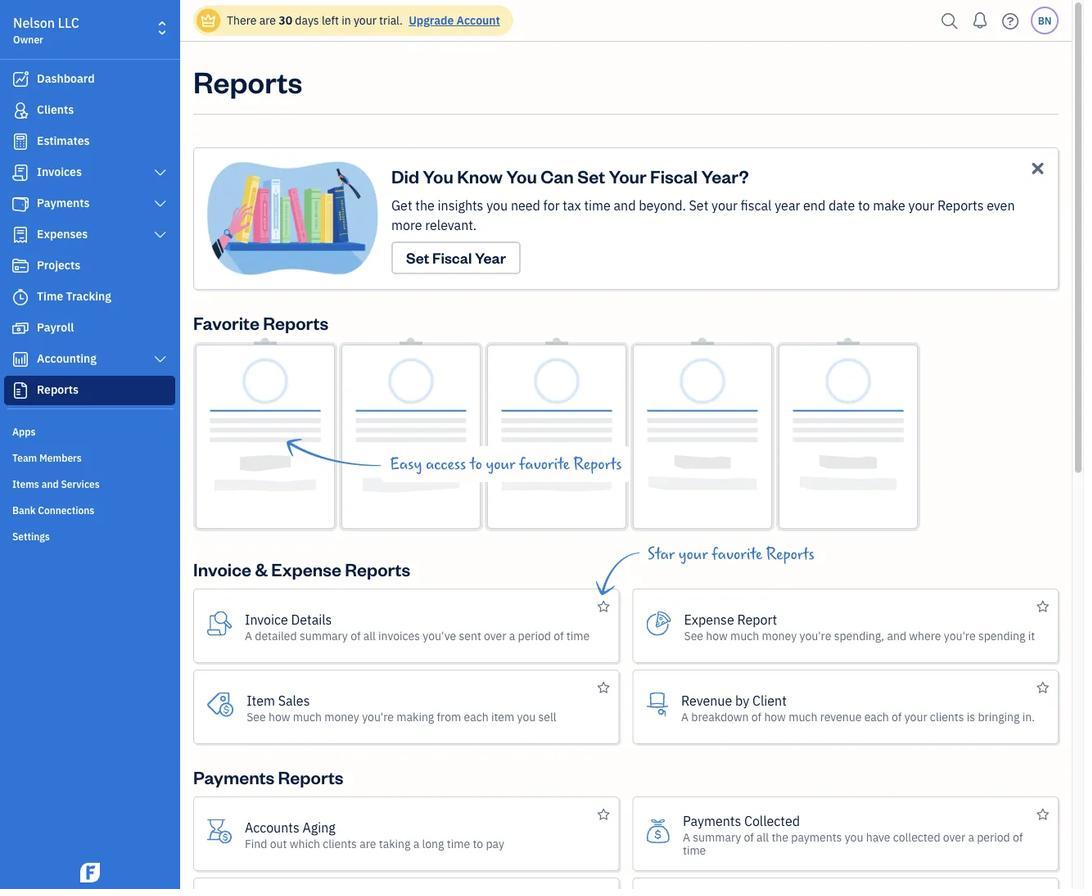 Task type: vqa. For each thing, say whether or not it's contained in the screenshot.
the middle Payments
yes



Task type: locate. For each thing, give the bounding box(es) containing it.
each inside the revenue by client a breakdown of how much revenue each of your clients is bringing in.
[[864, 709, 889, 724]]

team members
[[12, 451, 82, 464]]

0 vertical spatial expense
[[271, 557, 341, 581]]

your right star
[[679, 545, 708, 563]]

clients
[[37, 102, 74, 117]]

0 vertical spatial invoice
[[193, 557, 251, 581]]

2 horizontal spatial payments
[[683, 812, 741, 829]]

0 vertical spatial money
[[762, 628, 797, 643]]

crown image
[[200, 12, 217, 29]]

bank
[[12, 504, 36, 517]]

1 horizontal spatial all
[[757, 829, 769, 845]]

0 vertical spatial a
[[245, 628, 252, 643]]

1 horizontal spatial and
[[614, 197, 636, 214]]

apps
[[12, 425, 36, 438]]

each left "item"
[[464, 709, 489, 724]]

1 horizontal spatial money
[[762, 628, 797, 643]]

2 chevron large down image from the top
[[153, 228, 168, 242]]

you inside the payments collected a summary of all the payments you have collected over a period of time
[[845, 829, 863, 845]]

more
[[391, 217, 422, 234]]

0 horizontal spatial the
[[415, 197, 435, 214]]

need
[[511, 197, 540, 214]]

can
[[541, 164, 574, 188]]

a
[[509, 628, 515, 643], [968, 829, 974, 845], [413, 836, 419, 851]]

2 vertical spatial to
[[473, 836, 483, 851]]

1 horizontal spatial you
[[506, 164, 537, 188]]

favorite reports
[[193, 311, 328, 334]]

favorite
[[519, 455, 570, 473], [712, 545, 762, 563]]

easy
[[390, 455, 422, 473]]

much up by
[[730, 628, 759, 643]]

freshbooks image
[[77, 863, 103, 883]]

invoice left details
[[245, 611, 288, 628]]

payments reports
[[193, 765, 344, 789]]

settings
[[12, 530, 50, 543]]

set down more
[[406, 248, 429, 267]]

your
[[354, 13, 376, 28], [712, 197, 738, 214], [908, 197, 934, 214], [486, 455, 515, 473], [679, 545, 708, 563], [905, 709, 927, 724]]

update favorite status for item sales image
[[597, 678, 610, 698]]

see for item sales
[[247, 709, 266, 724]]

1 vertical spatial over
[[943, 829, 965, 845]]

items and services link
[[4, 471, 175, 495]]

nelson
[[13, 14, 55, 32]]

fiscal up beyond.
[[650, 164, 698, 188]]

money inside item sales see how much money you're making from each item you sell
[[324, 709, 359, 724]]

clients
[[930, 709, 964, 724], [323, 836, 357, 851]]

money image
[[11, 320, 30, 337]]

how inside the revenue by client a breakdown of how much revenue each of your clients is bringing in.
[[764, 709, 786, 724]]

all left invoices
[[363, 628, 376, 643]]

favorite inside star your favorite reports invoice & expense reports
[[712, 545, 762, 563]]

how left report on the bottom right of the page
[[706, 628, 728, 643]]

invoices
[[378, 628, 420, 643]]

1 horizontal spatial payments
[[193, 765, 275, 789]]

0 horizontal spatial over
[[484, 628, 506, 643]]

of
[[351, 628, 361, 643], [554, 628, 564, 643], [751, 709, 762, 724], [892, 709, 902, 724], [744, 829, 754, 845], [1013, 829, 1023, 845]]

1 vertical spatial see
[[247, 709, 266, 724]]

expense left report on the bottom right of the page
[[684, 611, 734, 628]]

a inside the revenue by client a breakdown of how much revenue each of your clients is bringing in.
[[681, 709, 689, 724]]

1 horizontal spatial you're
[[800, 628, 831, 643]]

1 vertical spatial invoice
[[245, 611, 288, 628]]

how inside item sales see how much money you're making from each item you sell
[[269, 709, 290, 724]]

0 horizontal spatial summary
[[300, 628, 348, 643]]

1 vertical spatial expense
[[684, 611, 734, 628]]

1 vertical spatial a
[[681, 709, 689, 724]]

2 horizontal spatial set
[[689, 197, 708, 214]]

2 vertical spatial a
[[683, 829, 690, 845]]

how
[[706, 628, 728, 643], [269, 709, 290, 724], [764, 709, 786, 724]]

the left the payments
[[772, 829, 788, 845]]

0 horizontal spatial you
[[423, 164, 453, 188]]

time tracking link
[[4, 282, 175, 312]]

accounting link
[[4, 345, 175, 374]]

summary inside the payments collected a summary of all the payments you have collected over a period of time
[[693, 829, 741, 845]]

1 horizontal spatial summary
[[693, 829, 741, 845]]

1 vertical spatial summary
[[693, 829, 741, 845]]

0 vertical spatial chevron large down image
[[153, 166, 168, 179]]

over right collected
[[943, 829, 965, 845]]

your down year?
[[712, 197, 738, 214]]

a inside invoice details a detailed summary of all invoices you've sent over a period of time
[[245, 628, 252, 643]]

period
[[518, 628, 551, 643], [977, 829, 1010, 845]]

0 horizontal spatial much
[[293, 709, 322, 724]]

see
[[684, 628, 703, 643], [247, 709, 266, 724]]

sales
[[278, 692, 310, 709]]

money inside expense report see how much money you're spending, and where you're spending it
[[762, 628, 797, 643]]

access
[[426, 455, 466, 473]]

time inside invoice details a detailed summary of all invoices you've sent over a period of time
[[566, 628, 590, 643]]

time
[[37, 289, 63, 304]]

2 vertical spatial and
[[887, 628, 906, 643]]

you're for report
[[800, 628, 831, 643]]

all inside invoice details a detailed summary of all invoices you've sent over a period of time
[[363, 628, 376, 643]]

0 horizontal spatial all
[[363, 628, 376, 643]]

dashboard
[[37, 71, 95, 86]]

1 horizontal spatial favorite
[[712, 545, 762, 563]]

reports inside get the insights you need for tax time and beyond. set your fiscal year end date to make your reports even more relevant.
[[938, 197, 984, 214]]

chevron large down image for expenses
[[153, 228, 168, 242]]

1 vertical spatial chevron large down image
[[153, 228, 168, 242]]

chevron large down image for accounting
[[153, 353, 168, 366]]

bn button
[[1031, 7, 1059, 34]]

much right client
[[789, 709, 817, 724]]

each inside item sales see how much money you're making from each item you sell
[[464, 709, 489, 724]]

1 vertical spatial period
[[977, 829, 1010, 845]]

chevron large down image inside invoices link
[[153, 166, 168, 179]]

1 horizontal spatial how
[[706, 628, 728, 643]]

0 vertical spatial clients
[[930, 709, 964, 724]]

0 horizontal spatial fiscal
[[432, 248, 472, 267]]

are left taking on the left bottom of the page
[[360, 836, 376, 851]]

payments for payments reports
[[193, 765, 275, 789]]

know
[[457, 164, 503, 188]]

payments left collected
[[683, 812, 741, 829]]

favorite
[[193, 311, 259, 334]]

0 horizontal spatial set
[[406, 248, 429, 267]]

1 vertical spatial payments
[[193, 765, 275, 789]]

period right sent
[[518, 628, 551, 643]]

are
[[259, 13, 276, 28], [360, 836, 376, 851]]

and inside expense report see how much money you're spending, and where you're spending it
[[887, 628, 906, 643]]

money right sales
[[324, 709, 359, 724]]

by
[[735, 692, 749, 709]]

1 chevron large down image from the top
[[153, 166, 168, 179]]

0 vertical spatial the
[[415, 197, 435, 214]]

1 horizontal spatial set
[[577, 164, 605, 188]]

payments collected a summary of all the payments you have collected over a period of time
[[683, 812, 1023, 858]]

insights
[[438, 197, 483, 214]]

report image
[[11, 382, 30, 399]]

3 chevron large down image from the top
[[153, 353, 168, 366]]

all left the payments
[[757, 829, 769, 845]]

you left sell
[[517, 709, 536, 724]]

your left is
[[905, 709, 927, 724]]

each
[[464, 709, 489, 724], [864, 709, 889, 724]]

0 horizontal spatial favorite
[[519, 455, 570, 473]]

how up payments reports on the bottom left of the page
[[269, 709, 290, 724]]

pay
[[486, 836, 504, 851]]

accounting
[[37, 351, 97, 366]]

1 horizontal spatial are
[[360, 836, 376, 851]]

clients right the which
[[323, 836, 357, 851]]

0 vertical spatial period
[[518, 628, 551, 643]]

clients left is
[[930, 709, 964, 724]]

0 vertical spatial all
[[363, 628, 376, 643]]

payments up accounts
[[193, 765, 275, 789]]

and down the your
[[614, 197, 636, 214]]

invoice
[[193, 557, 251, 581], [245, 611, 288, 628]]

your right make in the top right of the page
[[908, 197, 934, 214]]

1 vertical spatial all
[[757, 829, 769, 845]]

1 vertical spatial are
[[360, 836, 376, 851]]

summary inside invoice details a detailed summary of all invoices you've sent over a period of time
[[300, 628, 348, 643]]

a inside the payments collected a summary of all the payments you have collected over a period of time
[[683, 829, 690, 845]]

over right sent
[[484, 628, 506, 643]]

you right did
[[423, 164, 453, 188]]

0 vertical spatial are
[[259, 13, 276, 28]]

2 horizontal spatial how
[[764, 709, 786, 724]]

to right date
[[858, 197, 870, 214]]

0 vertical spatial you
[[486, 197, 508, 214]]

search image
[[937, 9, 963, 33]]

0 vertical spatial to
[[858, 197, 870, 214]]

1 vertical spatial money
[[324, 709, 359, 724]]

time tracking
[[37, 289, 111, 304]]

set right can
[[577, 164, 605, 188]]

you left need
[[486, 197, 508, 214]]

a inside invoice details a detailed summary of all invoices you've sent over a period of time
[[509, 628, 515, 643]]

0 horizontal spatial expense
[[271, 557, 341, 581]]

set inside get the insights you need for tax time and beyond. set your fiscal year end date to make your reports even more relevant.
[[689, 197, 708, 214]]

1 horizontal spatial each
[[864, 709, 889, 724]]

breakdown
[[691, 709, 749, 724]]

chart image
[[11, 351, 30, 368]]

0 horizontal spatial a
[[413, 836, 419, 851]]

see left sales
[[247, 709, 266, 724]]

0 horizontal spatial see
[[247, 709, 266, 724]]

and right the items
[[42, 477, 59, 490]]

revenue
[[820, 709, 862, 724]]

where
[[909, 628, 941, 643]]

1 horizontal spatial over
[[943, 829, 965, 845]]

get the insights you need for tax time and beyond. set your fiscal year end date to make your reports even more relevant.
[[391, 197, 1015, 234]]

summary right detailed
[[300, 628, 348, 643]]

year
[[775, 197, 800, 214]]

period inside the payments collected a summary of all the payments you have collected over a period of time
[[977, 829, 1010, 845]]

0 horizontal spatial clients
[[323, 836, 357, 851]]

llc
[[58, 14, 79, 32]]

a right sent
[[509, 628, 515, 643]]

and inside get the insights you need for tax time and beyond. set your fiscal year end date to make your reports even more relevant.
[[614, 197, 636, 214]]

a right collected
[[968, 829, 974, 845]]

0 horizontal spatial period
[[518, 628, 551, 643]]

get
[[391, 197, 412, 214]]

1 vertical spatial you
[[517, 709, 536, 724]]

you left have
[[845, 829, 863, 845]]

0 horizontal spatial and
[[42, 477, 59, 490]]

revenue by client a breakdown of how much revenue each of your clients is bringing in.
[[681, 692, 1035, 724]]

chevron large down image down chevron large down image
[[153, 228, 168, 242]]

period inside invoice details a detailed summary of all invoices you've sent over a period of time
[[518, 628, 551, 643]]

time inside get the insights you need for tax time and beyond. set your fiscal year end date to make your reports even more relevant.
[[584, 197, 611, 214]]

left
[[322, 13, 339, 28]]

see inside expense report see how much money you're spending, and where you're spending it
[[684, 628, 703, 643]]

to left "pay"
[[473, 836, 483, 851]]

the right get on the top left of the page
[[415, 197, 435, 214]]

fiscal down the relevant.
[[432, 248, 472, 267]]

bn
[[1038, 14, 1052, 27]]

chevron large down image
[[153, 166, 168, 179], [153, 228, 168, 242], [153, 353, 168, 366]]

2 horizontal spatial a
[[968, 829, 974, 845]]

0 vertical spatial see
[[684, 628, 703, 643]]

close image
[[1028, 159, 1047, 178]]

payments inside the main element
[[37, 195, 90, 210]]

0 horizontal spatial you
[[486, 197, 508, 214]]

&
[[255, 557, 268, 581]]

period right collected
[[977, 829, 1010, 845]]

upgrade
[[409, 13, 454, 28]]

you're
[[800, 628, 831, 643], [944, 628, 976, 643], [362, 709, 394, 724]]

1 horizontal spatial much
[[730, 628, 759, 643]]

1 vertical spatial and
[[42, 477, 59, 490]]

nelson llc owner
[[13, 14, 79, 46]]

0 horizontal spatial each
[[464, 709, 489, 724]]

2 you from the left
[[506, 164, 537, 188]]

1 vertical spatial the
[[772, 829, 788, 845]]

collected
[[744, 812, 800, 829]]

1 horizontal spatial the
[[772, 829, 788, 845]]

are left '30'
[[259, 13, 276, 28]]

chevron large down image down payroll link
[[153, 353, 168, 366]]

clients inside the revenue by client a breakdown of how much revenue each of your clients is bringing in.
[[930, 709, 964, 724]]

item sales see how much money you're making from each item you sell
[[247, 692, 556, 724]]

update favorite status for accounts aging image
[[597, 805, 610, 825]]

expenses
[[37, 226, 88, 242]]

1 vertical spatial clients
[[323, 836, 357, 851]]

1 horizontal spatial see
[[684, 628, 703, 643]]

2 vertical spatial chevron large down image
[[153, 353, 168, 366]]

2 vertical spatial set
[[406, 248, 429, 267]]

much inside item sales see how much money you're making from each item you sell
[[293, 709, 322, 724]]

2 horizontal spatial and
[[887, 628, 906, 643]]

you up need
[[506, 164, 537, 188]]

0 horizontal spatial are
[[259, 13, 276, 28]]

1 horizontal spatial fiscal
[[650, 164, 698, 188]]

much right item
[[293, 709, 322, 724]]

0 horizontal spatial money
[[324, 709, 359, 724]]

tracking
[[66, 289, 111, 304]]

clients inside accounts aging find out which clients are taking a long time to pay
[[323, 836, 357, 851]]

1 horizontal spatial a
[[509, 628, 515, 643]]

how right by
[[764, 709, 786, 724]]

you're left making
[[362, 709, 394, 724]]

how inside expense report see how much money you're spending, and where you're spending it
[[706, 628, 728, 643]]

1 vertical spatial favorite
[[712, 545, 762, 563]]

items
[[12, 477, 39, 490]]

reports
[[193, 61, 302, 100], [938, 197, 984, 214], [263, 311, 328, 334], [37, 382, 79, 397], [574, 455, 622, 473], [766, 545, 814, 563], [345, 557, 410, 581], [278, 765, 344, 789]]

much inside expense report see how much money you're spending, and where you're spending it
[[730, 628, 759, 643]]

2 vertical spatial payments
[[683, 812, 741, 829]]

expense right &
[[271, 557, 341, 581]]

chevron large down image up chevron large down image
[[153, 166, 168, 179]]

payments up expenses at left top
[[37, 195, 90, 210]]

0 horizontal spatial how
[[269, 709, 290, 724]]

sent
[[459, 628, 481, 643]]

out
[[270, 836, 287, 851]]

to right access
[[470, 455, 482, 473]]

estimate image
[[11, 133, 30, 150]]

see left report on the bottom right of the page
[[684, 628, 703, 643]]

1 each from the left
[[464, 709, 489, 724]]

you're inside item sales see how much money you're making from each item you sell
[[362, 709, 394, 724]]

spending
[[978, 628, 1026, 643]]

update favorite status for payments collected image
[[1037, 805, 1049, 825]]

tax
[[563, 197, 581, 214]]

and left the where
[[887, 628, 906, 643]]

summary left collected
[[693, 829, 741, 845]]

0 vertical spatial payments
[[37, 195, 90, 210]]

payments inside the payments collected a summary of all the payments you have collected over a period of time
[[683, 812, 741, 829]]

1 vertical spatial set
[[689, 197, 708, 214]]

money up client
[[762, 628, 797, 643]]

chevron large down image inside expenses link
[[153, 228, 168, 242]]

0 horizontal spatial you're
[[362, 709, 394, 724]]

estimates
[[37, 133, 90, 148]]

2 horizontal spatial much
[[789, 709, 817, 724]]

1 horizontal spatial you
[[517, 709, 536, 724]]

2 horizontal spatial you
[[845, 829, 863, 845]]

see inside item sales see how much money you're making from each item you sell
[[247, 709, 266, 724]]

0 vertical spatial over
[[484, 628, 506, 643]]

team members link
[[4, 445, 175, 469]]

sell
[[538, 709, 556, 724]]

2 vertical spatial you
[[845, 829, 863, 845]]

invoice left &
[[193, 557, 251, 581]]

each for item sales
[[464, 709, 489, 724]]

0 horizontal spatial payments
[[37, 195, 90, 210]]

you're left spending,
[[800, 628, 831, 643]]

taking
[[379, 836, 411, 851]]

invoices
[[37, 164, 82, 179]]

over inside invoice details a detailed summary of all invoices you've sent over a period of time
[[484, 628, 506, 643]]

0 vertical spatial and
[[614, 197, 636, 214]]

set right beyond.
[[689, 197, 708, 214]]

the inside the payments collected a summary of all the payments you have collected over a period of time
[[772, 829, 788, 845]]

you're right the where
[[944, 628, 976, 643]]

year?
[[701, 164, 749, 188]]

1 horizontal spatial expense
[[684, 611, 734, 628]]

main element
[[0, 0, 221, 889]]

1 horizontal spatial clients
[[930, 709, 964, 724]]

0 vertical spatial summary
[[300, 628, 348, 643]]

are inside accounts aging find out which clients are taking a long time to pay
[[360, 836, 376, 851]]

there are 30 days left in your trial. upgrade account
[[227, 13, 500, 28]]

payments link
[[4, 189, 175, 219]]

1 vertical spatial fiscal
[[432, 248, 472, 267]]

2 each from the left
[[864, 709, 889, 724]]

did you know you can set your fiscal year?
[[391, 164, 749, 188]]

1 horizontal spatial period
[[977, 829, 1010, 845]]

each right revenue
[[864, 709, 889, 724]]

update favorite status for invoice details image
[[597, 597, 610, 617]]

a left long
[[413, 836, 419, 851]]

a for payments collected
[[683, 829, 690, 845]]



Task type: describe. For each thing, give the bounding box(es) containing it.
1 you from the left
[[423, 164, 453, 188]]

you're for sales
[[362, 709, 394, 724]]

client
[[752, 692, 787, 709]]

much for sales
[[293, 709, 322, 724]]

0 vertical spatial favorite
[[519, 455, 570, 473]]

beyond.
[[639, 197, 686, 214]]

star your favorite reports invoice & expense reports
[[193, 545, 814, 581]]

all inside the payments collected a summary of all the payments you have collected over a period of time
[[757, 829, 769, 845]]

your right the in
[[354, 13, 376, 28]]

1 vertical spatial to
[[470, 455, 482, 473]]

star
[[648, 545, 675, 563]]

make
[[873, 197, 905, 214]]

expenses link
[[4, 220, 175, 250]]

days
[[295, 13, 319, 28]]

accounts
[[245, 819, 299, 836]]

dashboard image
[[11, 71, 30, 88]]

there
[[227, 13, 257, 28]]

did you know you can set your fiscal year? image
[[207, 161, 391, 276]]

money for report
[[762, 628, 797, 643]]

reports inside the main element
[[37, 382, 79, 397]]

invoice inside star your favorite reports invoice & expense reports
[[193, 557, 251, 581]]

each for revenue by client
[[864, 709, 889, 724]]

apps link
[[4, 418, 175, 443]]

for
[[543, 197, 560, 214]]

set inside button
[[406, 248, 429, 267]]

0 vertical spatial set
[[577, 164, 605, 188]]

to inside get the insights you need for tax time and beyond. set your fiscal year end date to make your reports even more relevant.
[[858, 197, 870, 214]]

fiscal
[[741, 197, 772, 214]]

which
[[290, 836, 320, 851]]

dashboard link
[[4, 65, 175, 94]]

payments
[[791, 829, 842, 845]]

money for sales
[[324, 709, 359, 724]]

team
[[12, 451, 37, 464]]

reports link
[[4, 376, 175, 405]]

expense image
[[11, 227, 30, 243]]

bank connections
[[12, 504, 94, 517]]

members
[[39, 451, 82, 464]]

find
[[245, 836, 267, 851]]

aging
[[303, 819, 335, 836]]

go to help image
[[997, 9, 1023, 33]]

invoice image
[[11, 165, 30, 181]]

set fiscal year button
[[391, 242, 521, 274]]

accounts aging find out which clients are taking a long time to pay
[[245, 819, 504, 851]]

the inside get the insights you need for tax time and beyond. set your fiscal year end date to make your reports even more relevant.
[[415, 197, 435, 214]]

your inside the revenue by client a breakdown of how much revenue each of your clients is bringing in.
[[905, 709, 927, 724]]

from
[[437, 709, 461, 724]]

a for invoice details
[[245, 628, 252, 643]]

report
[[737, 611, 777, 628]]

bringing
[[978, 709, 1020, 724]]

see for expense report
[[684, 628, 703, 643]]

invoice inside invoice details a detailed summary of all invoices you've sent over a period of time
[[245, 611, 288, 628]]

relevant.
[[425, 217, 477, 234]]

0 vertical spatial fiscal
[[650, 164, 698, 188]]

did
[[391, 164, 419, 188]]

is
[[967, 709, 975, 724]]

chevron large down image for invoices
[[153, 166, 168, 179]]

have
[[866, 829, 890, 845]]

bank connections link
[[4, 497, 175, 522]]

a inside accounts aging find out which clients are taking a long time to pay
[[413, 836, 419, 851]]

details
[[291, 611, 332, 628]]

2 horizontal spatial you're
[[944, 628, 976, 643]]

item
[[491, 709, 514, 724]]

payroll
[[37, 320, 74, 335]]

making
[[397, 709, 434, 724]]

update favorite status for expense report image
[[1037, 597, 1049, 617]]

project image
[[11, 258, 30, 274]]

connections
[[38, 504, 94, 517]]

services
[[61, 477, 100, 490]]

even
[[987, 197, 1015, 214]]

you've
[[423, 628, 456, 643]]

a inside the payments collected a summary of all the payments you have collected over a period of time
[[968, 829, 974, 845]]

you inside item sales see how much money you're making from each item you sell
[[517, 709, 536, 724]]

detailed
[[255, 628, 297, 643]]

30
[[279, 13, 292, 28]]

much for report
[[730, 628, 759, 643]]

much inside the revenue by client a breakdown of how much revenue each of your clients is bringing in.
[[789, 709, 817, 724]]

easy access to your favorite reports
[[390, 455, 622, 473]]

projects link
[[4, 251, 175, 281]]

year
[[475, 248, 506, 267]]

account
[[457, 13, 500, 28]]

client image
[[11, 102, 30, 119]]

expense report see how much money you're spending, and where you're spending it
[[684, 611, 1035, 643]]

payments for payments collected a summary of all the payments you have collected over a period of time
[[683, 812, 741, 829]]

your inside star your favorite reports invoice & expense reports
[[679, 545, 708, 563]]

it
[[1028, 628, 1035, 643]]

upgrade account link
[[405, 13, 500, 28]]

update favorite status for revenue by client image
[[1037, 678, 1049, 698]]

invoices link
[[4, 158, 175, 188]]

expense inside star your favorite reports invoice & expense reports
[[271, 557, 341, 581]]

payments for payments
[[37, 195, 90, 210]]

and for see
[[887, 628, 906, 643]]

projects
[[37, 258, 80, 273]]

timer image
[[11, 289, 30, 305]]

you inside get the insights you need for tax time and beyond. set your fiscal year end date to make your reports even more relevant.
[[486, 197, 508, 214]]

long
[[422, 836, 444, 851]]

how for item
[[269, 709, 290, 724]]

payment image
[[11, 196, 30, 212]]

and for insights
[[614, 197, 636, 214]]

spending,
[[834, 628, 884, 643]]

set fiscal year
[[406, 248, 506, 267]]

your right access
[[486, 455, 515, 473]]

settings link
[[4, 523, 175, 548]]

over inside the payments collected a summary of all the payments you have collected over a period of time
[[943, 829, 965, 845]]

time inside the payments collected a summary of all the payments you have collected over a period of time
[[683, 843, 706, 858]]

notifications image
[[967, 4, 993, 37]]

and inside items and services link
[[42, 477, 59, 490]]

to inside accounts aging find out which clients are taking a long time to pay
[[473, 836, 483, 851]]

clients link
[[4, 96, 175, 125]]

trial.
[[379, 13, 403, 28]]

items and services
[[12, 477, 100, 490]]

in
[[342, 13, 351, 28]]

item
[[247, 692, 275, 709]]

how for expense
[[706, 628, 728, 643]]

fiscal inside set fiscal year button
[[432, 248, 472, 267]]

expense inside expense report see how much money you're spending, and where you're spending it
[[684, 611, 734, 628]]

payroll link
[[4, 314, 175, 343]]

chevron large down image
[[153, 197, 168, 210]]

time inside accounts aging find out which clients are taking a long time to pay
[[447, 836, 470, 851]]

invoice details a detailed summary of all invoices you've sent over a period of time
[[245, 611, 590, 643]]



